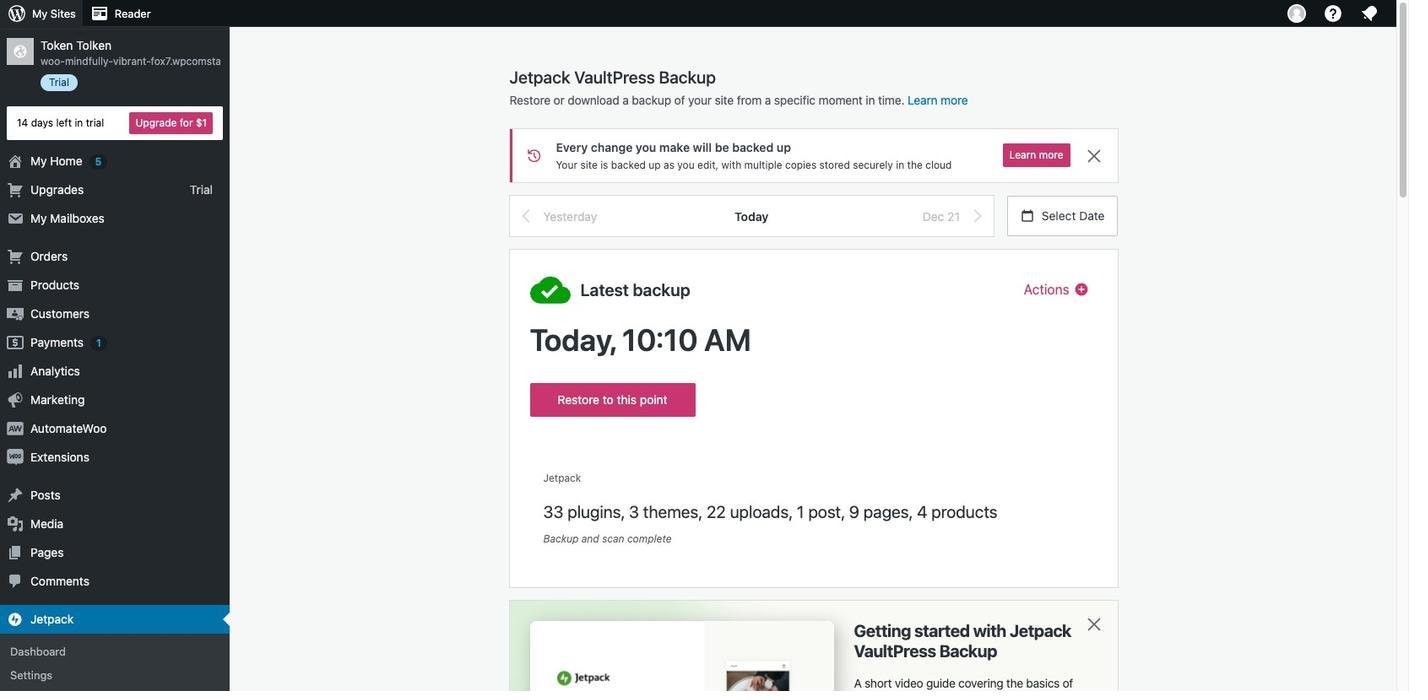 Task type: locate. For each thing, give the bounding box(es) containing it.
img image left payments
[[7, 334, 24, 351]]

you left make
[[636, 140, 657, 155]]

1 horizontal spatial up
[[777, 140, 791, 155]]

1 vertical spatial my
[[30, 154, 47, 168]]

0 vertical spatial backup
[[632, 93, 671, 107]]

upgrade for $1 button
[[130, 112, 213, 134]]

22
[[707, 503, 726, 522]]

img image inside the jetpack "link"
[[7, 611, 24, 628]]

edit,
[[698, 158, 719, 171]]

1 horizontal spatial backed
[[732, 140, 774, 155]]

a right from
[[765, 93, 771, 107]]

you right as
[[678, 158, 695, 171]]

actions button
[[1024, 276, 1089, 303]]

backed
[[732, 140, 774, 155], [611, 158, 646, 171]]

today,
[[530, 322, 616, 358]]

backed down change
[[611, 158, 646, 171]]

jetpack up 33
[[543, 472, 581, 485]]

4 img image from the top
[[7, 611, 24, 628]]

uploads,
[[730, 503, 793, 522]]

0 vertical spatial vaultpress backup
[[574, 68, 716, 87]]

reader
[[115, 7, 151, 20]]

1 horizontal spatial a
[[765, 93, 771, 107]]

latest
[[581, 281, 629, 300]]

1 vertical spatial 1
[[797, 503, 804, 522]]

or
[[554, 93, 565, 107]]

marketing link
[[0, 386, 230, 415]]

restore
[[510, 93, 551, 107], [558, 393, 600, 407]]

1 inside main content
[[797, 503, 804, 522]]

backup inside jetpack vaultpress backup restore or download a backup of your site from a specific moment in time. learn more
[[632, 93, 671, 107]]

0 vertical spatial backed
[[732, 140, 774, 155]]

trial down woo- at the top of page
[[49, 76, 69, 89]]

from
[[737, 93, 762, 107]]

my inside "link"
[[32, 7, 48, 20]]

extensions
[[30, 450, 89, 464]]

today, 10:10 am main content
[[510, 67, 1118, 692]]

a right download
[[623, 93, 629, 107]]

1 vertical spatial of
[[1063, 677, 1073, 691]]

am
[[704, 322, 751, 358]]

post,
[[809, 503, 845, 522]]

1 vertical spatial in
[[896, 158, 905, 171]]

mailboxes
[[50, 211, 105, 225]]

short
[[865, 677, 892, 691]]

upgrade
[[136, 117, 177, 129]]

a
[[854, 677, 862, 691]]

0 horizontal spatial restore
[[510, 93, 551, 107]]

0 horizontal spatial in
[[866, 93, 875, 107]]

my
[[32, 7, 48, 20], [30, 154, 47, 168], [30, 211, 47, 225]]

orders
[[30, 249, 68, 263]]

as
[[664, 158, 675, 171]]

site inside jetpack vaultpress backup restore or download a backup of your site from a specific moment in time. learn more
[[715, 93, 734, 107]]

1 vertical spatial the
[[1007, 677, 1023, 691]]

0 horizontal spatial with
[[722, 158, 742, 171]]

make
[[660, 140, 690, 155]]

0 vertical spatial site
[[70, 7, 90, 21]]

securely
[[853, 158, 893, 171]]

analytics link
[[0, 357, 230, 386]]

of left the your
[[674, 93, 685, 107]]

4
[[917, 503, 928, 522]]

1 vertical spatial trial
[[190, 182, 213, 197]]

will
[[693, 140, 712, 155]]

my left home
[[30, 154, 47, 168]]

img image left automatewoo
[[7, 421, 24, 437]]

dec 21 button
[[769, 203, 987, 230]]

go to next date image
[[967, 206, 987, 227]]

0 vertical spatial in
[[866, 93, 875, 107]]

with
[[722, 158, 742, 171], [973, 622, 1007, 641]]

restore inside restore to this point link
[[558, 393, 600, 407]]

every
[[556, 140, 588, 155]]

1 horizontal spatial in
[[896, 158, 905, 171]]

today, 10:10 am
[[530, 322, 751, 358]]

0 vertical spatial 1
[[96, 337, 101, 350]]

go to previous date image
[[516, 206, 537, 227]]

trial inside token tolken woo-mindfully-vibrant-fox7.wpcomstaging.com trial
[[49, 76, 69, 89]]

1 horizontal spatial 1
[[797, 503, 804, 522]]

jetpack up or at the left of page
[[510, 68, 570, 87]]

0 vertical spatial restore
[[510, 93, 551, 107]]

jetpack inside "getting started with jetpack vaultpress backup"
[[1010, 622, 1072, 641]]

0 horizontal spatial site
[[70, 7, 90, 21]]

0 horizontal spatial vaultpress backup
[[574, 68, 716, 87]]

2 vertical spatial my
[[30, 211, 47, 225]]

1 horizontal spatial of
[[1063, 677, 1073, 691]]

1 vertical spatial up
[[649, 158, 661, 171]]

2 horizontal spatial site
[[715, 93, 734, 107]]

manage your notifications image
[[1360, 3, 1380, 24]]

1 img image from the top
[[7, 334, 24, 351]]

site for jetpack vaultpress backup
[[715, 93, 734, 107]]

jetpack up basics
[[1010, 622, 1072, 641]]

help image
[[1323, 3, 1344, 24]]

1 horizontal spatial you
[[678, 158, 695, 171]]

point
[[640, 393, 668, 407]]

in inside jetpack vaultpress backup restore or download a backup of your site from a specific moment in time. learn more
[[866, 93, 875, 107]]

yesterday button
[[516, 203, 735, 230]]

site inside every change you make will be backed up your site is backed up as you edit, with multiple copies stored securely in the cloud
[[581, 158, 598, 171]]

marketing
[[30, 393, 85, 407]]

up left as
[[649, 158, 661, 171]]

of inside jetpack vaultpress backup restore or download a backup of your site from a specific moment in time. learn more
[[674, 93, 685, 107]]

trial down for $1
[[190, 182, 213, 197]]

restore left or at the left of page
[[510, 93, 551, 107]]

14
[[17, 116, 28, 129]]

2 vertical spatial site
[[581, 158, 598, 171]]

site
[[70, 7, 90, 21], [715, 93, 734, 107], [581, 158, 598, 171]]

jetpack link
[[0, 606, 230, 634]]

plugins,
[[568, 503, 625, 522]]

backup and scan complete
[[543, 533, 672, 546]]

my left sites
[[32, 7, 48, 20]]

1
[[96, 337, 101, 350], [797, 503, 804, 522]]

0 vertical spatial with
[[722, 158, 742, 171]]

site left is at the left top of the page
[[581, 158, 598, 171]]

video
[[895, 677, 924, 691]]

img image for automatewoo
[[7, 421, 24, 437]]

multiple
[[745, 158, 783, 171]]

pages link
[[0, 539, 230, 568]]

site for every change you make will be backed up
[[581, 158, 598, 171]]

trial
[[49, 76, 69, 89], [190, 182, 213, 197]]

restore left to
[[558, 393, 600, 407]]

img image for extensions
[[7, 449, 24, 466]]

img image inside the automatewoo link
[[7, 421, 24, 437]]

stored
[[820, 158, 850, 171]]

img image
[[7, 334, 24, 351], [7, 421, 24, 437], [7, 449, 24, 466], [7, 611, 24, 628]]

33 plugins, 3 themes, 22 uploads, 1 post, 9 pages, 4 products
[[543, 503, 998, 522]]

in trial
[[75, 116, 104, 129]]

0 vertical spatial trial
[[49, 76, 69, 89]]

1 vertical spatial vaultpress backup
[[854, 642, 997, 662]]

in
[[866, 93, 875, 107], [896, 158, 905, 171]]

jetpack up dashboard
[[30, 612, 74, 627]]

with down be
[[722, 158, 742, 171]]

img image for jetpack
[[7, 611, 24, 628]]

of right basics
[[1063, 677, 1073, 691]]

woo-
[[41, 55, 65, 68]]

my down upgrades
[[30, 211, 47, 225]]

posts link
[[0, 481, 230, 510]]

1 horizontal spatial site
[[581, 158, 598, 171]]

media
[[30, 517, 64, 531]]

up
[[777, 140, 791, 155], [649, 158, 661, 171]]

this
[[617, 393, 637, 407]]

0 horizontal spatial the
[[907, 158, 923, 171]]

settings link
[[0, 664, 230, 688]]

0 horizontal spatial 1
[[96, 337, 101, 350]]

in inside every change you make will be backed up your site is backed up as you edit, with multiple copies stored securely in the cloud
[[896, 158, 905, 171]]

payments
[[30, 335, 84, 350]]

products link
[[0, 271, 230, 300]]

site right the your
[[715, 93, 734, 107]]

site inside 'button'
[[70, 7, 90, 21]]

1 horizontal spatial restore
[[558, 393, 600, 407]]

in left time.
[[866, 93, 875, 107]]

a short video guide covering the basics of
[[854, 677, 1080, 692]]

backup left the your
[[632, 93, 671, 107]]

jetpack
[[510, 68, 570, 87], [543, 472, 581, 485], [30, 612, 74, 627], [1010, 622, 1072, 641]]

1 vertical spatial backed
[[611, 158, 646, 171]]

with inside "getting started with jetpack vaultpress backup"
[[973, 622, 1007, 641]]

backup up 10:10
[[633, 281, 690, 300]]

vaultpress backup up download
[[574, 68, 716, 87]]

img image left 'extensions'
[[7, 449, 24, 466]]

img image up dashboard
[[7, 611, 24, 628]]

started
[[915, 622, 970, 641]]

dec
[[923, 209, 945, 224]]

1 left the post,
[[797, 503, 804, 522]]

in right securely
[[896, 158, 905, 171]]

with right started
[[973, 622, 1007, 641]]

site right 'switch'
[[70, 7, 90, 21]]

guide
[[926, 677, 956, 691]]

0 horizontal spatial you
[[636, 140, 657, 155]]

1 vertical spatial site
[[715, 93, 734, 107]]

you
[[636, 140, 657, 155], [678, 158, 695, 171]]

1 up analytics link
[[96, 337, 101, 350]]

backed up "multiple"
[[732, 140, 774, 155]]

1 horizontal spatial vaultpress backup
[[854, 642, 997, 662]]

14 days left in trial
[[17, 116, 104, 129]]

0 vertical spatial the
[[907, 158, 923, 171]]

posts
[[30, 488, 61, 502]]

1 vertical spatial with
[[973, 622, 1007, 641]]

0 horizontal spatial trial
[[49, 76, 69, 89]]

0 vertical spatial my
[[32, 7, 48, 20]]

0 horizontal spatial backed
[[611, 158, 646, 171]]

pages,
[[864, 503, 913, 522]]

1 horizontal spatial with
[[973, 622, 1007, 641]]

jetpack inside "link"
[[30, 612, 74, 627]]

3 img image from the top
[[7, 449, 24, 466]]

analytics
[[30, 364, 80, 378]]

0 horizontal spatial of
[[674, 93, 685, 107]]

1 horizontal spatial the
[[1007, 677, 1023, 691]]

0 vertical spatial of
[[674, 93, 685, 107]]

img image inside extensions link
[[7, 449, 24, 466]]

vaultpress backup down started
[[854, 642, 997, 662]]

0 horizontal spatial a
[[623, 93, 629, 107]]

my sites
[[32, 7, 76, 20]]

1 vertical spatial restore
[[558, 393, 600, 407]]

the left basics
[[1007, 677, 1023, 691]]

token
[[41, 38, 73, 52]]

vibrant-
[[113, 55, 151, 68]]

2 img image from the top
[[7, 421, 24, 437]]

of inside a short video guide covering the basics of
[[1063, 677, 1073, 691]]

the left cloud
[[907, 158, 923, 171]]

backup
[[632, 93, 671, 107], [633, 281, 690, 300]]

up up copies
[[777, 140, 791, 155]]

0 vertical spatial up
[[777, 140, 791, 155]]

comments
[[30, 574, 89, 589]]

learn
[[908, 93, 938, 107]]

yesterday
[[543, 209, 597, 224]]



Task type: vqa. For each thing, say whether or not it's contained in the screenshot.
the bottom of
yes



Task type: describe. For each thing, give the bounding box(es) containing it.
my profile image
[[1288, 4, 1306, 23]]

date
[[1079, 209, 1105, 223]]

media link
[[0, 510, 230, 539]]

dec 21
[[923, 209, 960, 224]]

3
[[629, 503, 639, 522]]

my home
[[30, 154, 82, 168]]

basics
[[1026, 677, 1060, 691]]

settings
[[10, 669, 52, 683]]

select
[[1042, 209, 1076, 223]]

left
[[56, 116, 72, 129]]

be
[[715, 140, 729, 155]]

products
[[30, 278, 79, 292]]

time.
[[878, 93, 905, 107]]

of for vaultpress backup
[[674, 93, 685, 107]]

jetpack inside jetpack vaultpress backup restore or download a backup of your site from a specific moment in time. learn more
[[510, 68, 570, 87]]

token tolken woo-mindfully-vibrant-fox7.wpcomstaging.com trial
[[41, 38, 265, 89]]

jetpack vaultpress backup restore or download a backup of your site from a specific moment in time. learn more
[[510, 68, 968, 107]]

vaultpress backup inside jetpack vaultpress backup restore or download a backup of your site from a specific moment in time. learn more
[[574, 68, 716, 87]]

customers link
[[0, 300, 230, 329]]

dashboard link
[[0, 640, 230, 664]]

specific
[[774, 93, 816, 107]]

0 vertical spatial you
[[636, 140, 657, 155]]

the inside every change you make will be backed up your site is backed up as you edit, with multiple copies stored securely in the cloud
[[907, 158, 923, 171]]

learn more link
[[908, 93, 968, 107]]

the inside a short video guide covering the basics of
[[1007, 677, 1023, 691]]

dismiss image
[[1084, 146, 1104, 166]]

to
[[603, 393, 614, 407]]

tolken
[[76, 38, 112, 52]]

change
[[591, 140, 633, 155]]

complete
[[627, 533, 672, 546]]

5
[[95, 155, 102, 168]]

is
[[601, 158, 608, 171]]

mindfully-
[[65, 55, 113, 68]]

your
[[556, 158, 578, 171]]

1 horizontal spatial trial
[[190, 182, 213, 197]]

for $1
[[180, 117, 207, 129]]

33
[[543, 503, 564, 522]]

today
[[735, 209, 769, 224]]

upgrade for $1
[[136, 117, 207, 129]]

sites
[[51, 7, 76, 20]]

9
[[849, 503, 860, 522]]

img image for payments
[[7, 334, 24, 351]]

dismiss image
[[1084, 615, 1104, 635]]

restore to this point
[[558, 393, 668, 407]]

fox7.wpcomstaging.com
[[151, 55, 265, 68]]

latest backup
[[581, 281, 690, 300]]

download
[[568, 93, 620, 107]]

2 a from the left
[[765, 93, 771, 107]]

extensions link
[[0, 443, 230, 472]]

1 vertical spatial backup
[[633, 281, 690, 300]]

copies
[[785, 158, 817, 171]]

with inside every change you make will be backed up your site is backed up as you edit, with multiple copies stored securely in the cloud
[[722, 158, 742, 171]]

10:10
[[622, 322, 698, 358]]

backup
[[543, 533, 579, 546]]

moment
[[819, 93, 863, 107]]

learn more link
[[1003, 144, 1070, 167]]

scan
[[602, 533, 625, 546]]

of for short
[[1063, 677, 1073, 691]]

dashboard
[[10, 645, 66, 659]]

my for my home
[[30, 154, 47, 168]]

covering
[[959, 677, 1004, 691]]

my for my sites
[[32, 7, 48, 20]]

switch
[[30, 7, 67, 21]]

orders link
[[0, 242, 230, 271]]

every change you make will be backed up your site is backed up as you edit, with multiple copies stored securely in the cloud
[[556, 140, 952, 171]]

restore inside jetpack vaultpress backup restore or download a backup of your site from a specific moment in time. learn more
[[510, 93, 551, 107]]

1 vertical spatial you
[[678, 158, 695, 171]]

21
[[948, 209, 960, 224]]

automatewoo link
[[0, 415, 230, 443]]

reader link
[[83, 0, 158, 27]]

my mailboxes
[[30, 211, 105, 225]]

actions
[[1024, 282, 1070, 297]]

my mailboxes link
[[0, 204, 230, 233]]

1 a from the left
[[623, 93, 629, 107]]

automatewoo
[[30, 421, 107, 436]]

select date
[[1042, 209, 1105, 223]]

0 horizontal spatial up
[[649, 158, 661, 171]]

comments link
[[0, 568, 230, 596]]

more
[[941, 93, 968, 107]]

home
[[50, 154, 82, 168]]

my for my mailboxes
[[30, 211, 47, 225]]

switch site button
[[0, 0, 230, 29]]

restore to this point link
[[530, 384, 696, 418]]

getting
[[854, 622, 911, 641]]

vaultpress backup inside "getting started with jetpack vaultpress backup"
[[854, 642, 997, 662]]

products
[[932, 503, 998, 522]]

and
[[582, 533, 599, 546]]



